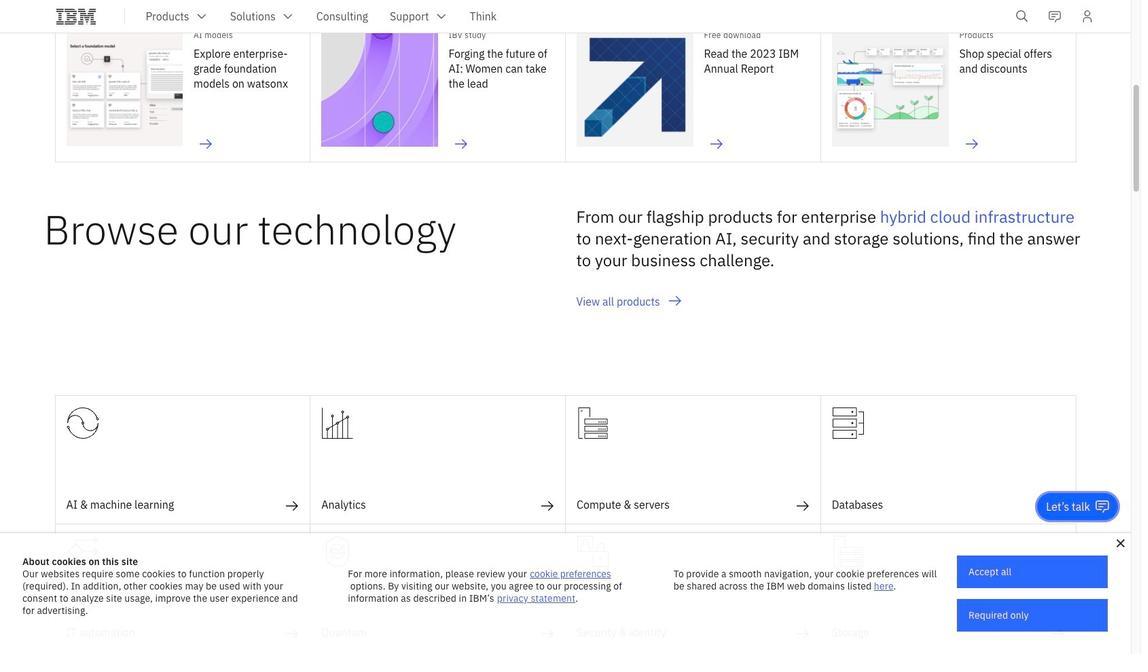 Task type: locate. For each thing, give the bounding box(es) containing it.
let's talk element
[[1046, 499, 1090, 514]]



